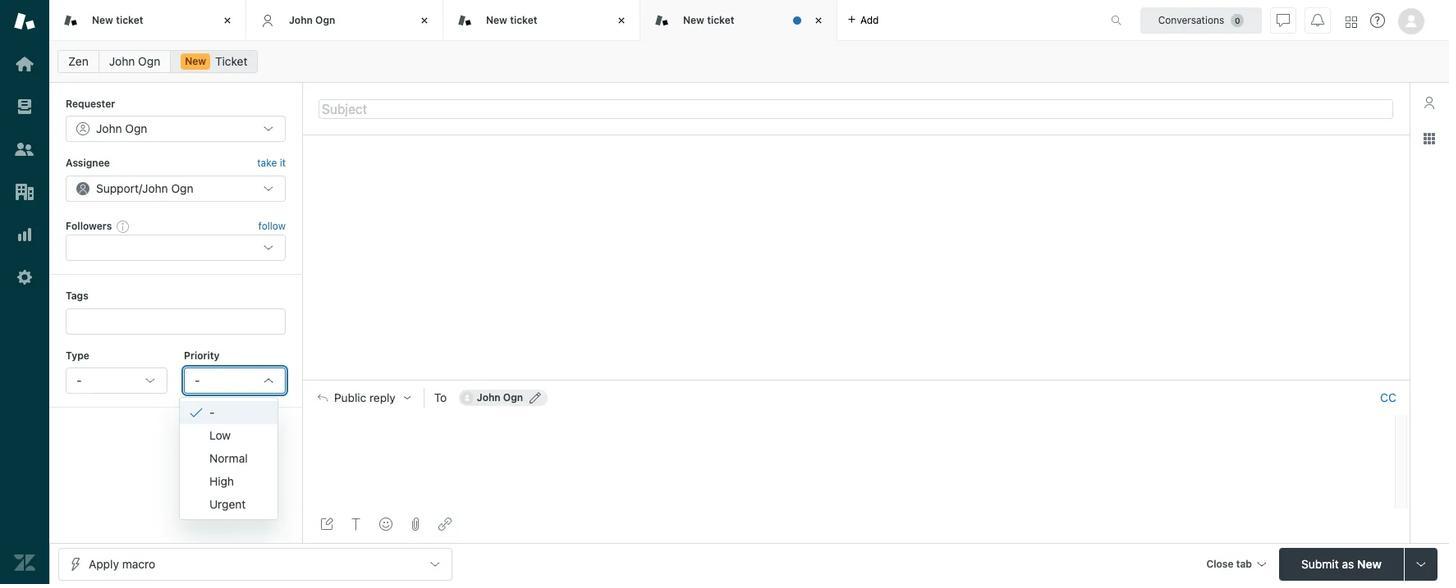Task type: describe. For each thing, give the bounding box(es) containing it.
add link (cmd k) image
[[439, 518, 452, 531]]

as
[[1343, 557, 1355, 571]]

- option
[[180, 401, 277, 424]]

zen link
[[58, 50, 99, 73]]

close tab button
[[1200, 548, 1273, 584]]

1 new ticket tab from the left
[[49, 0, 246, 41]]

support
[[96, 181, 139, 195]]

draft mode image
[[320, 518, 334, 531]]

normal
[[209, 451, 248, 465]]

public reply button
[[303, 381, 424, 416]]

new inside secondary element
[[185, 55, 206, 67]]

urgent
[[209, 497, 246, 511]]

- button for type
[[66, 368, 168, 394]]

high option
[[180, 470, 277, 493]]

close image for second new ticket "tab" from the right
[[614, 12, 630, 29]]

add
[[861, 14, 879, 26]]

follow button
[[258, 219, 286, 234]]

ticket for second new ticket "tab" from the right
[[510, 14, 538, 26]]

new for first new ticket "tab"
[[92, 14, 113, 26]]

reporting image
[[14, 224, 35, 246]]

to
[[434, 391, 447, 405]]

- for type
[[76, 374, 82, 388]]

views image
[[14, 96, 35, 117]]

notifications image
[[1312, 14, 1325, 27]]

apps image
[[1424, 132, 1437, 145]]

take it
[[257, 157, 286, 170]]

john inside assignee element
[[142, 181, 168, 195]]

tabs tab list
[[49, 0, 1094, 41]]

close image
[[811, 12, 827, 29]]

ticket
[[215, 54, 248, 68]]

urgent option
[[180, 493, 277, 516]]

john ogn inside requester element
[[96, 122, 147, 136]]

close
[[1207, 558, 1234, 571]]

followers element
[[66, 235, 286, 261]]

Subject field
[[319, 99, 1394, 119]]

submit as new
[[1302, 557, 1382, 571]]

ogn inside requester element
[[125, 122, 147, 136]]

- button for priority
[[184, 368, 286, 394]]

tab
[[1237, 558, 1253, 571]]

cc button
[[1381, 391, 1397, 406]]

john ogn link
[[98, 50, 171, 73]]

macro
[[122, 557, 155, 571]]

/
[[139, 181, 142, 195]]

new for first new ticket "tab" from the right
[[683, 14, 705, 26]]

public reply
[[334, 392, 396, 405]]

main element
[[0, 0, 49, 585]]

john inside requester element
[[96, 122, 122, 136]]

submit
[[1302, 557, 1340, 571]]

close image for first new ticket "tab"
[[219, 12, 236, 29]]

zendesk products image
[[1346, 16, 1358, 28]]

take
[[257, 157, 277, 170]]

organizations image
[[14, 182, 35, 203]]

get started image
[[14, 53, 35, 75]]

- inside option
[[209, 405, 215, 419]]

get help image
[[1371, 13, 1386, 28]]

john ogn inside 'tab'
[[289, 14, 335, 26]]



Task type: vqa. For each thing, say whether or not it's contained in the screenshot.
'-' field
no



Task type: locate. For each thing, give the bounding box(es) containing it.
support / john ogn
[[96, 181, 193, 195]]

0 horizontal spatial new ticket
[[92, 14, 143, 26]]

requester
[[66, 98, 115, 110]]

apply
[[89, 557, 119, 571]]

cc
[[1381, 391, 1397, 405]]

- button
[[66, 368, 168, 394], [184, 368, 286, 394]]

- button up - option
[[184, 368, 286, 394]]

secondary element
[[49, 45, 1450, 78]]

add button
[[838, 0, 889, 40]]

close image
[[219, 12, 236, 29], [416, 12, 433, 29], [614, 12, 630, 29]]

0 horizontal spatial -
[[76, 374, 82, 388]]

- button down 'type'
[[66, 368, 168, 394]]

john inside john ogn 'tab'
[[289, 14, 313, 26]]

edit user image
[[530, 393, 541, 404]]

2 new ticket from the left
[[486, 14, 538, 26]]

0 horizontal spatial ticket
[[116, 14, 143, 26]]

assignee
[[66, 157, 110, 170]]

new for second new ticket "tab" from the right
[[486, 14, 508, 26]]

new ticket
[[92, 14, 143, 26], [486, 14, 538, 26], [683, 14, 735, 26]]

low option
[[180, 424, 277, 447]]

minimize composer image
[[850, 374, 863, 387]]

low
[[209, 428, 231, 442]]

admin image
[[14, 267, 35, 288]]

3 new ticket from the left
[[683, 14, 735, 26]]

tags element
[[66, 309, 286, 335]]

close image inside john ogn 'tab'
[[416, 12, 433, 29]]

- down priority
[[195, 374, 200, 388]]

2 ticket from the left
[[510, 14, 538, 26]]

2 close image from the left
[[416, 12, 433, 29]]

it
[[280, 157, 286, 170]]

public
[[334, 392, 367, 405]]

ticket for first new ticket "tab" from the right
[[707, 14, 735, 26]]

zendesk support image
[[14, 11, 35, 32]]

high
[[209, 474, 234, 488]]

0 horizontal spatial close image
[[219, 12, 236, 29]]

2 horizontal spatial new ticket
[[683, 14, 735, 26]]

john
[[289, 14, 313, 26], [109, 54, 135, 68], [96, 122, 122, 136], [142, 181, 168, 195], [477, 392, 501, 404]]

2 horizontal spatial close image
[[614, 12, 630, 29]]

ticket
[[116, 14, 143, 26], [510, 14, 538, 26], [707, 14, 735, 26]]

new
[[92, 14, 113, 26], [486, 14, 508, 26], [683, 14, 705, 26], [185, 55, 206, 67], [1358, 557, 1382, 571]]

ogn inside assignee element
[[171, 181, 193, 195]]

3 close image from the left
[[614, 12, 630, 29]]

reply
[[370, 392, 396, 405]]

- up low
[[209, 405, 215, 419]]

follow
[[258, 220, 286, 232]]

3 new ticket tab from the left
[[641, 0, 838, 41]]

1 close image from the left
[[219, 12, 236, 29]]

1 horizontal spatial -
[[195, 374, 200, 388]]

new ticket tab
[[49, 0, 246, 41], [444, 0, 641, 41], [641, 0, 838, 41]]

type
[[66, 350, 89, 362]]

take it button
[[257, 156, 286, 172]]

followers
[[66, 220, 112, 232]]

1 horizontal spatial ticket
[[510, 14, 538, 26]]

ogn inside john ogn link
[[138, 54, 160, 68]]

priority list box
[[179, 397, 278, 520]]

1 horizontal spatial close image
[[416, 12, 433, 29]]

format text image
[[350, 518, 363, 531]]

-
[[76, 374, 82, 388], [195, 374, 200, 388], [209, 405, 215, 419]]

conversations button
[[1141, 7, 1263, 33]]

tags
[[66, 290, 89, 302]]

priority
[[184, 350, 220, 362]]

john ogn tab
[[246, 0, 444, 41]]

add attachment image
[[409, 518, 422, 531]]

conversations
[[1159, 14, 1225, 26]]

normal option
[[180, 447, 277, 470]]

1 horizontal spatial new ticket
[[486, 14, 538, 26]]

john ogn
[[289, 14, 335, 26], [109, 54, 160, 68], [96, 122, 147, 136], [477, 392, 523, 404]]

3 ticket from the left
[[707, 14, 735, 26]]

2 - button from the left
[[184, 368, 286, 394]]

button displays agent's chat status as invisible. image
[[1277, 14, 1291, 27]]

- for priority
[[195, 374, 200, 388]]

1 horizontal spatial - button
[[184, 368, 286, 394]]

insert emojis image
[[380, 518, 393, 531]]

customer context image
[[1424, 96, 1437, 109]]

2 horizontal spatial ticket
[[707, 14, 735, 26]]

zen
[[68, 54, 89, 68]]

ticket for first new ticket "tab"
[[116, 14, 143, 26]]

assignee element
[[66, 176, 286, 202]]

close image for john ogn 'tab'
[[416, 12, 433, 29]]

0 horizontal spatial - button
[[66, 368, 168, 394]]

customers image
[[14, 139, 35, 160]]

zendesk image
[[14, 553, 35, 574]]

1 new ticket from the left
[[92, 14, 143, 26]]

apply macro
[[89, 557, 155, 571]]

1 - button from the left
[[66, 368, 168, 394]]

info on adding followers image
[[117, 220, 130, 233]]

requester element
[[66, 116, 286, 142]]

- down 'type'
[[76, 374, 82, 388]]

displays possible ticket submission types image
[[1415, 558, 1429, 571]]

john ogn inside secondary element
[[109, 54, 160, 68]]

tarashultz49@gmail.com image
[[461, 392, 474, 405]]

ogn inside john ogn 'tab'
[[316, 14, 335, 26]]

2 new ticket tab from the left
[[444, 0, 641, 41]]

2 horizontal spatial -
[[209, 405, 215, 419]]

ogn
[[316, 14, 335, 26], [138, 54, 160, 68], [125, 122, 147, 136], [171, 181, 193, 195], [503, 392, 523, 404]]

john inside john ogn link
[[109, 54, 135, 68]]

close tab
[[1207, 558, 1253, 571]]

1 ticket from the left
[[116, 14, 143, 26]]



